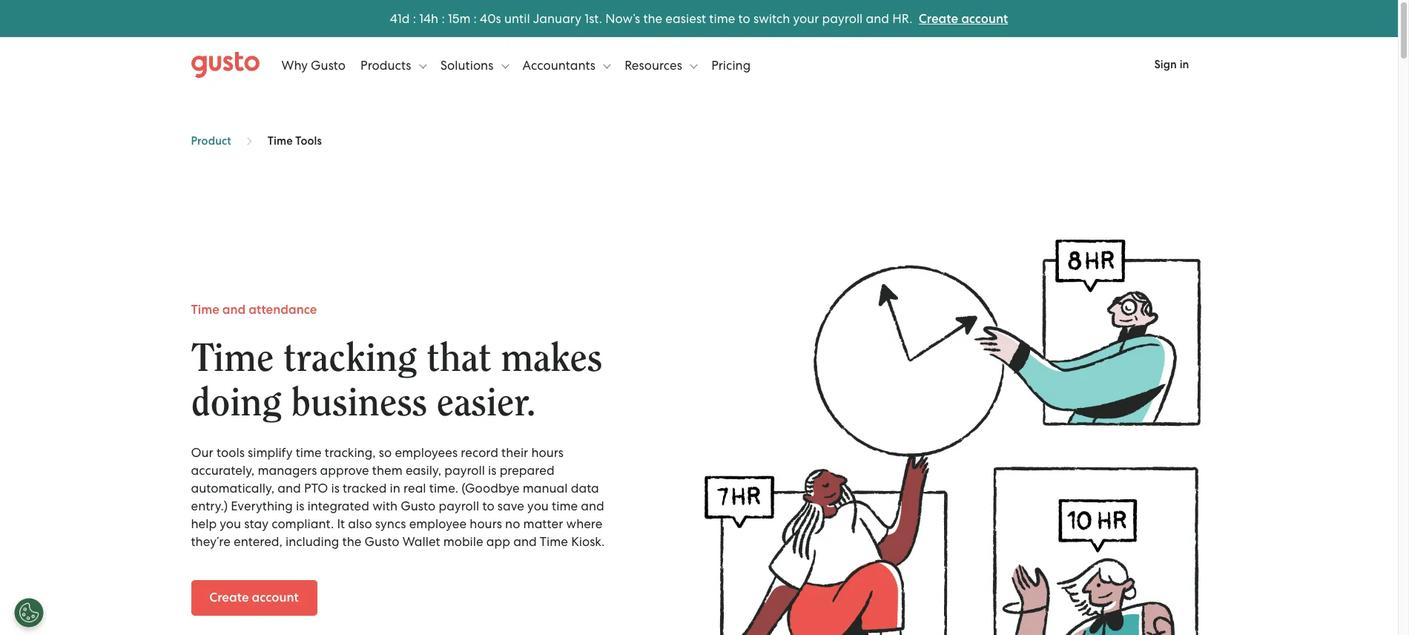 Task type: locate. For each thing, give the bounding box(es) containing it.
time.
[[429, 481, 459, 496]]

employee
[[409, 516, 467, 531]]

products
[[361, 57, 414, 72]]

business
[[291, 384, 427, 423]]

create account link down the "entered,"
[[191, 580, 317, 616]]

0 vertical spatial time
[[709, 11, 735, 26]]

mobile
[[443, 534, 483, 549]]

payroll
[[822, 11, 863, 26], [444, 463, 485, 478], [439, 499, 479, 513]]

1 vertical spatial create account link
[[191, 580, 317, 616]]

4 left s
[[480, 11, 488, 26]]

0 vertical spatial you
[[528, 499, 549, 513]]

2 vertical spatial time
[[552, 499, 578, 513]]

you up matter
[[528, 499, 549, 513]]

5
[[452, 11, 459, 26]]

compliant.
[[272, 516, 334, 531]]

is up integrated
[[331, 481, 340, 496]]

0 horizontal spatial is
[[296, 499, 304, 513]]

the down also
[[342, 534, 362, 549]]

0 horizontal spatial the
[[342, 534, 362, 549]]

2 vertical spatial is
[[296, 499, 304, 513]]

0 horizontal spatial in
[[390, 481, 401, 496]]

1 horizontal spatial 4
[[424, 11, 431, 26]]

0 horizontal spatial account
[[252, 590, 299, 605]]

1 horizontal spatial create account link
[[919, 11, 1008, 26]]

create account link right hr.
[[919, 11, 1008, 26]]

hours
[[531, 445, 564, 460], [470, 516, 502, 531]]

2 horizontal spatial is
[[488, 463, 497, 478]]

0 vertical spatial create
[[919, 11, 958, 26]]

1 horizontal spatial time
[[552, 499, 578, 513]]

0 horizontal spatial to
[[482, 499, 495, 513]]

0 vertical spatial account
[[961, 11, 1008, 26]]

0 horizontal spatial time
[[296, 445, 322, 460]]

payroll inside 4 1 d : 1 4 h : 1 5 m : 4 0 s until january 1st. now's the easiest time to switch your payroll and hr. create account
[[822, 11, 863, 26]]

that
[[427, 339, 491, 378]]

sign
[[1155, 58, 1177, 71]]

create down they're
[[209, 590, 249, 605]]

1st.
[[585, 11, 602, 26]]

1 horizontal spatial gusto
[[365, 534, 399, 549]]

time inside 4 1 d : 1 4 h : 1 5 m : 4 0 s until january 1st. now's the easiest time to switch your payroll and hr. create account
[[709, 11, 735, 26]]

create account link
[[919, 11, 1008, 26], [191, 580, 317, 616]]

why gusto link
[[282, 43, 346, 87]]

real
[[404, 481, 426, 496]]

(goodbye
[[462, 481, 520, 496]]

4 left d :
[[390, 11, 398, 26]]

account inside time tracking that makes doing business easier. main content
[[252, 590, 299, 605]]

resources
[[625, 57, 686, 72]]

2 horizontal spatial 4
[[480, 11, 488, 26]]

1 vertical spatial to
[[482, 499, 495, 513]]

0 horizontal spatial create
[[209, 590, 249, 605]]

1 vertical spatial hours
[[470, 516, 502, 531]]

hours up app
[[470, 516, 502, 531]]

time right easiest
[[709, 11, 735, 26]]

1 horizontal spatial is
[[331, 481, 340, 496]]

attendance
[[249, 302, 317, 318]]

1 vertical spatial create
[[209, 590, 249, 605]]

payroll down the time. at the bottom left of page
[[439, 499, 479, 513]]

1 vertical spatial you
[[220, 516, 241, 531]]

help
[[191, 516, 217, 531]]

and left attendance
[[222, 302, 246, 318]]

1 vertical spatial is
[[331, 481, 340, 496]]

time tracking that makes doing business easier. main content
[[0, 93, 1398, 635]]

until
[[504, 11, 530, 26]]

m :
[[459, 11, 477, 26]]

hours up prepared
[[531, 445, 564, 460]]

1 horizontal spatial hours
[[531, 445, 564, 460]]

0 vertical spatial hours
[[531, 445, 564, 460]]

everything
[[231, 499, 293, 513]]

tools
[[296, 134, 322, 148]]

account
[[961, 11, 1008, 26], [252, 590, 299, 605]]

record
[[461, 445, 498, 460]]

time inside time tracking that makes doing business easier.
[[191, 339, 274, 378]]

and inside 4 1 d : 1 4 h : 1 5 m : 4 0 s until january 1st. now's the easiest time to switch your payroll and hr. create account
[[866, 11, 889, 26]]

0 horizontal spatial gusto
[[311, 57, 346, 72]]

1
[[398, 11, 402, 26], [419, 11, 424, 26], [448, 11, 452, 26]]

and down data
[[581, 499, 604, 513]]

time
[[268, 134, 293, 148], [191, 302, 219, 318], [191, 339, 274, 378], [540, 534, 568, 549]]

online payroll services, hr, and benefits | gusto image
[[191, 52, 259, 78]]

1 horizontal spatial in
[[1180, 58, 1190, 71]]

1 horizontal spatial you
[[528, 499, 549, 513]]

create
[[919, 11, 958, 26], [209, 590, 249, 605]]

create right hr.
[[919, 11, 958, 26]]

2 vertical spatial payroll
[[439, 499, 479, 513]]

products button
[[361, 43, 427, 87]]

0 vertical spatial to
[[739, 11, 751, 26]]

0 horizontal spatial 1
[[398, 11, 402, 26]]

is up compliant.
[[296, 499, 304, 513]]

0 vertical spatial is
[[488, 463, 497, 478]]

0
[[488, 11, 496, 26]]

0 vertical spatial in
[[1180, 58, 1190, 71]]

solutions
[[440, 57, 497, 72]]

you left stay
[[220, 516, 241, 531]]

and left hr.
[[866, 11, 889, 26]]

4 1 d : 1 4 h : 1 5 m : 4 0 s until january 1st. now's the easiest time to switch your payroll and hr. create account
[[390, 11, 1008, 26]]

1 horizontal spatial the
[[643, 11, 663, 26]]

gusto
[[311, 57, 346, 72], [401, 499, 436, 513], [365, 534, 399, 549]]

2 vertical spatial gusto
[[365, 534, 399, 549]]

1 horizontal spatial account
[[961, 11, 1008, 26]]

sign in
[[1155, 58, 1190, 71]]

syncs
[[375, 516, 406, 531]]

1 horizontal spatial 1
[[419, 11, 424, 26]]

0 vertical spatial gusto
[[311, 57, 346, 72]]

0 horizontal spatial 4
[[390, 11, 398, 26]]

payroll down record
[[444, 463, 485, 478]]

january
[[533, 11, 582, 26]]

1 vertical spatial in
[[390, 481, 401, 496]]

in down "them"
[[390, 481, 401, 496]]

1 vertical spatial the
[[342, 534, 362, 549]]

time
[[709, 11, 735, 26], [296, 445, 322, 460], [552, 499, 578, 513]]

simplify
[[248, 445, 293, 460]]

4 right d :
[[424, 11, 431, 26]]

1 right d :
[[419, 11, 424, 26]]

in
[[1180, 58, 1190, 71], [390, 481, 401, 496]]

1 horizontal spatial create
[[919, 11, 958, 26]]

is
[[488, 463, 497, 478], [331, 481, 340, 496], [296, 499, 304, 513]]

is up (goodbye
[[488, 463, 497, 478]]

and down the no
[[513, 534, 537, 549]]

the right now's
[[643, 11, 663, 26]]

1 vertical spatial account
[[252, 590, 299, 605]]

gusto right why
[[311, 57, 346, 72]]

pricing link
[[712, 43, 751, 87]]

to left switch
[[739, 11, 751, 26]]

2 horizontal spatial time
[[709, 11, 735, 26]]

time for time tracking that makes doing business easier.
[[191, 339, 274, 378]]

product link
[[191, 134, 231, 148]]

no
[[505, 516, 520, 531]]

employees
[[395, 445, 458, 460]]

gusto down syncs
[[365, 534, 399, 549]]

3 1 from the left
[[448, 11, 452, 26]]

4
[[390, 11, 398, 26], [424, 11, 431, 26], [480, 11, 488, 26]]

0 vertical spatial payroll
[[822, 11, 863, 26]]

1 vertical spatial gusto
[[401, 499, 436, 513]]

to
[[739, 11, 751, 26], [482, 499, 495, 513]]

and
[[866, 11, 889, 26], [222, 302, 246, 318], [278, 481, 301, 496], [581, 499, 604, 513], [513, 534, 537, 549]]

tracking
[[283, 339, 417, 378]]

0 horizontal spatial you
[[220, 516, 241, 531]]

time for time tools
[[268, 134, 293, 148]]

0 horizontal spatial hours
[[470, 516, 502, 531]]

in right sign on the top
[[1180, 58, 1190, 71]]

our tools simplify time tracking, so employees record their hours accurately, managers approve them easily, payroll is prepared automatically, and pto is tracked in real time. (goodbye manual data entry.) everything is integrated with gusto payroll to save you time and help you stay compliant. it also syncs employee hours no matter where they're entered, including the gusto wallet mobile app and time kiosk.
[[191, 445, 605, 549]]

easiest
[[666, 11, 706, 26]]

time up managers
[[296, 445, 322, 460]]

1 4 from the left
[[390, 11, 398, 26]]

the
[[643, 11, 663, 26], [342, 534, 362, 549]]

matter
[[523, 516, 563, 531]]

2 horizontal spatial 1
[[448, 11, 452, 26]]

1 horizontal spatial to
[[739, 11, 751, 26]]

with
[[373, 499, 398, 513]]

0 vertical spatial create account link
[[919, 11, 1008, 26]]

app
[[487, 534, 510, 549]]

you
[[528, 499, 549, 513], [220, 516, 241, 531]]

to inside our tools simplify time tracking, so employees record their hours accurately, managers approve them easily, payroll is prepared automatically, and pto is tracked in real time. (goodbye manual data entry.) everything is integrated with gusto payroll to save you time and help you stay compliant. it also syncs employee hours no matter where they're entered, including the gusto wallet mobile app and time kiosk.
[[482, 499, 495, 513]]

easier.
[[437, 384, 536, 423]]

gusto inside main element
[[311, 57, 346, 72]]

doing
[[191, 384, 282, 423]]

0 vertical spatial the
[[643, 11, 663, 26]]

them
[[372, 463, 403, 478]]

accurately,
[[191, 463, 255, 478]]

time up where
[[552, 499, 578, 513]]

gusto down real
[[401, 499, 436, 513]]

1 left the h :
[[398, 11, 402, 26]]

accountants
[[523, 57, 599, 72]]

create account
[[209, 590, 299, 605]]

to down (goodbye
[[482, 499, 495, 513]]

payroll right your
[[822, 11, 863, 26]]

1 right the h :
[[448, 11, 452, 26]]



Task type: vqa. For each thing, say whether or not it's contained in the screenshot.
approve
yes



Task type: describe. For each thing, give the bounding box(es) containing it.
now's
[[605, 11, 640, 26]]

integrated
[[308, 499, 369, 513]]

pricing
[[712, 57, 751, 72]]

entered,
[[234, 534, 283, 549]]

approve
[[320, 463, 369, 478]]

2 horizontal spatial gusto
[[401, 499, 436, 513]]

automatically,
[[191, 481, 274, 496]]

data
[[571, 481, 599, 496]]

time and attendance
[[191, 302, 317, 318]]

time inside our tools simplify time tracking, so employees record their hours accurately, managers approve them easily, payroll is prepared automatically, and pto is tracked in real time. (goodbye manual data entry.) everything is integrated with gusto payroll to save you time and help you stay compliant. it also syncs employee hours no matter where they're entered, including the gusto wallet mobile app and time kiosk.
[[540, 534, 568, 549]]

h :
[[431, 11, 445, 26]]

the inside 4 1 d : 1 4 h : 1 5 m : 4 0 s until january 1st. now's the easiest time to switch your payroll and hr. create account
[[643, 11, 663, 26]]

the inside our tools simplify time tracking, so employees record their hours accurately, managers approve them easily, payroll is prepared automatically, and pto is tracked in real time. (goodbye manual data entry.) everything is integrated with gusto payroll to save you time and help you stay compliant. it also syncs employee hours no matter where they're entered, including the gusto wallet mobile app and time kiosk.
[[342, 534, 362, 549]]

resources button
[[625, 43, 698, 87]]

stay
[[244, 516, 268, 531]]

1 vertical spatial payroll
[[444, 463, 485, 478]]

managers
[[258, 463, 317, 478]]

time tracking that makes doing business easier.
[[191, 339, 602, 423]]

create inside time tracking that makes doing business easier. main content
[[209, 590, 249, 605]]

and down managers
[[278, 481, 301, 496]]

it
[[337, 516, 345, 531]]

easily,
[[406, 463, 441, 478]]

save
[[498, 499, 524, 513]]

time tools
[[268, 134, 322, 148]]

to inside 4 1 d : 1 4 h : 1 5 m : 4 0 s until january 1st. now's the easiest time to switch your payroll and hr. create account
[[739, 11, 751, 26]]

so
[[379, 445, 392, 460]]

they're
[[191, 534, 231, 549]]

pto
[[304, 481, 328, 496]]

manual
[[523, 481, 568, 496]]

why gusto
[[282, 57, 346, 72]]

main element
[[191, 43, 1207, 87]]

solutions button
[[440, 43, 509, 87]]

time for time and attendance
[[191, 302, 219, 318]]

2 4 from the left
[[424, 11, 431, 26]]

in inside our tools simplify time tracking, so employees record their hours accurately, managers approve them easily, payroll is prepared automatically, and pto is tracked in real time. (goodbye manual data entry.) everything is integrated with gusto payroll to save you time and help you stay compliant. it also syncs employee hours no matter where they're entered, including the gusto wallet mobile app and time kiosk.
[[390, 481, 401, 496]]

switch
[[754, 11, 790, 26]]

makes
[[501, 339, 602, 378]]

d :
[[402, 11, 416, 26]]

entry.)
[[191, 499, 228, 513]]

2 1 from the left
[[419, 11, 424, 26]]

1 1 from the left
[[398, 11, 402, 26]]

tools
[[217, 445, 245, 460]]

where
[[566, 516, 603, 531]]

1 vertical spatial time
[[296, 445, 322, 460]]

s
[[496, 11, 501, 26]]

their
[[502, 445, 528, 460]]

product
[[191, 134, 231, 148]]

also
[[348, 516, 372, 531]]

accountants button
[[523, 43, 611, 87]]

kiosk.
[[571, 534, 605, 549]]

including
[[286, 534, 339, 549]]

our
[[191, 445, 213, 460]]

your
[[793, 11, 819, 26]]

why
[[282, 57, 308, 72]]

0 horizontal spatial create account link
[[191, 580, 317, 616]]

sign in link
[[1137, 48, 1207, 82]]

3 4 from the left
[[480, 11, 488, 26]]

tracking,
[[325, 445, 376, 460]]

wallet
[[403, 534, 440, 549]]

tracked
[[343, 481, 387, 496]]

prepared
[[500, 463, 555, 478]]

hr.
[[893, 11, 913, 26]]



